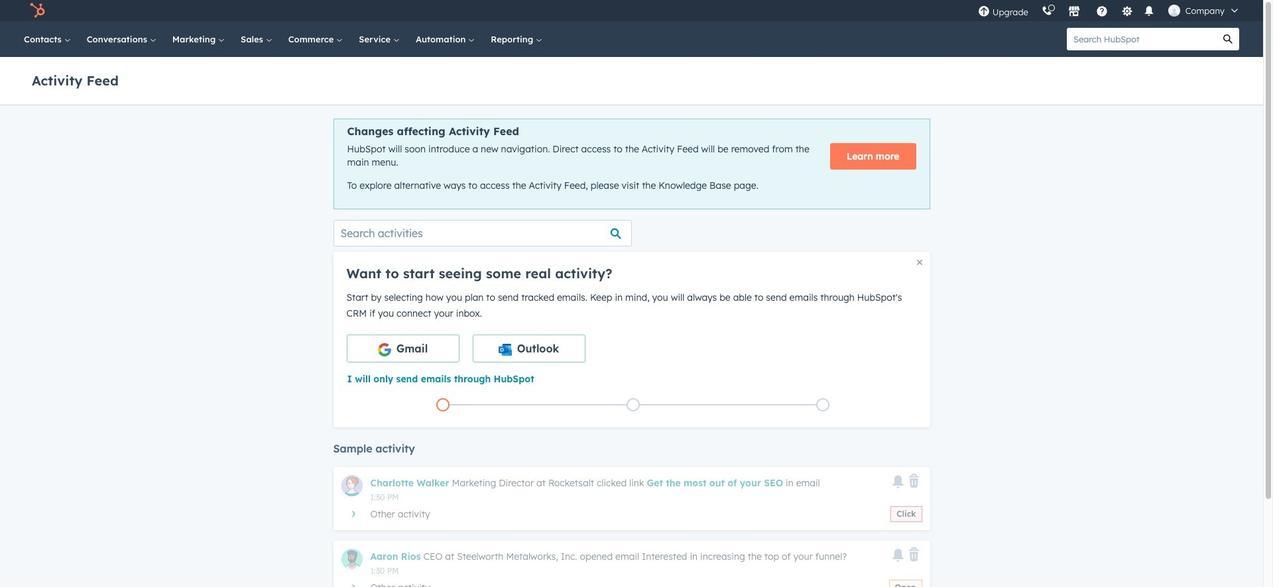 Task type: describe. For each thing, give the bounding box(es) containing it.
jacob simon image
[[1169, 5, 1180, 17]]

onboarding.steps.sendtrackedemailingmail.title image
[[630, 402, 636, 410]]

close image
[[917, 260, 922, 265]]

Search activities search field
[[333, 220, 632, 247]]



Task type: vqa. For each thing, say whether or not it's contained in the screenshot.
middle Press to sort. image
no



Task type: locate. For each thing, give the bounding box(es) containing it.
list
[[348, 396, 918, 414]]

marketplaces image
[[1068, 6, 1080, 18]]

Search HubSpot search field
[[1067, 28, 1217, 50]]

menu
[[972, 0, 1248, 21]]

None checkbox
[[347, 335, 459, 363]]

None checkbox
[[473, 335, 585, 363]]

onboarding.steps.finalstep.title image
[[820, 402, 827, 410]]



